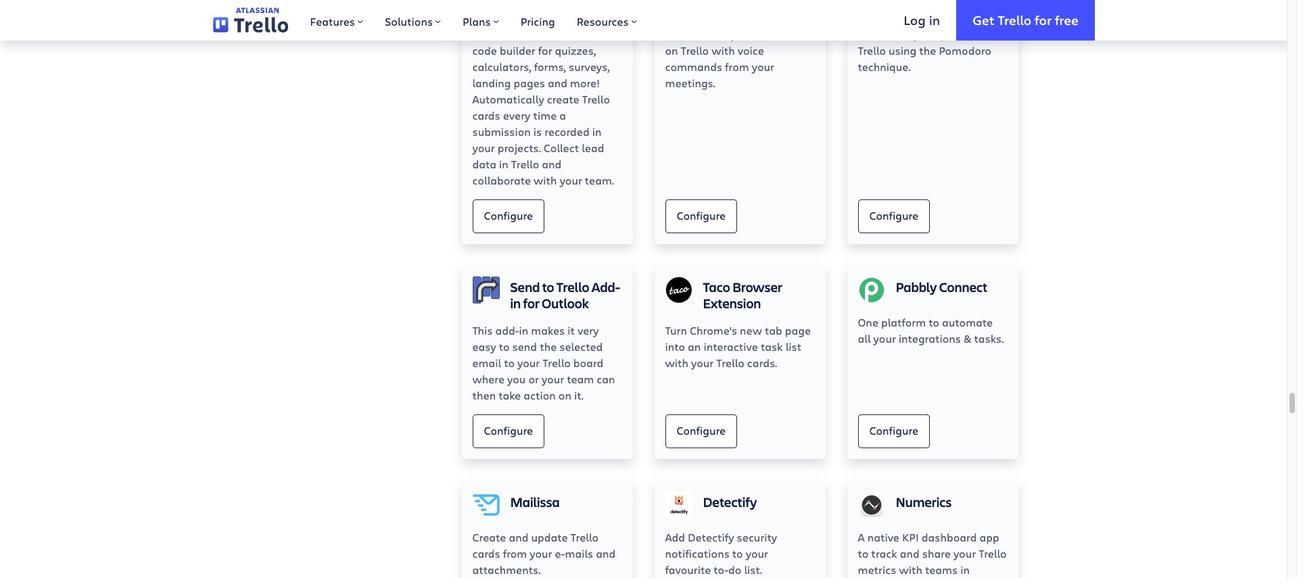 Task type: vqa. For each thing, say whether or not it's contained in the screenshot.
to inside the "Send to Trello Add- in for Outlook"
yes



Task type: describe. For each thing, give the bounding box(es) containing it.
trello inside a native kpi dashboard app to track and share your trello metrics with teams
[[979, 547, 1007, 561]]

no-
[[591, 27, 608, 41]]

automatically inside "involve.me is an online no- code builder for quizzes, calculators, forms, surveys, landing pages and more! automatically create trello cards every time a submission is recorded in your projects. collect lead data in trello and collaborate with your team."
[[473, 92, 545, 106]]

e-
[[555, 547, 565, 561]]

for inside send to trello add- in for outlook
[[523, 294, 540, 313]]

plans
[[463, 14, 491, 28]]

track time you spend in trello using the pomodoro technique.
[[858, 27, 992, 74]]

solutions
[[385, 14, 433, 28]]

and right mails
[[596, 547, 616, 561]]

atlassian trello image
[[213, 8, 289, 33]]

automate
[[943, 315, 993, 329]]

where
[[473, 372, 505, 386]]

your up data
[[473, 141, 495, 155]]

with inside turn chrome's new tab page into an interactive task list with your trello cards.
[[666, 356, 689, 370]]

cards.
[[748, 356, 778, 370]]

track
[[872, 547, 898, 561]]

integrations
[[899, 331, 962, 346]]

in up lead
[[593, 124, 602, 139]]

interactive
[[704, 340, 758, 354]]

builder
[[500, 43, 536, 57]]

log
[[904, 11, 926, 28]]

to-
[[714, 563, 729, 577]]

on inside automatically create tasks on trello with voice commands from your meetings.
[[666, 43, 678, 57]]

configure link for this add-in makes it very easy to send the selected email to your trello board where you or your team can then take action on it.
[[473, 415, 545, 449]]

the inside this add-in makes it very easy to send the selected email to your trello board where you or your team can then take action on it.
[[540, 340, 557, 354]]

teams
[[926, 563, 958, 577]]

resources button
[[566, 0, 648, 41]]

on inside this add-in makes it very easy to send the selected email to your trello board where you or your team can then take action on it.
[[559, 388, 572, 403]]

your inside a native kpi dashboard app to track and share your trello metrics with teams
[[954, 547, 977, 561]]

or
[[529, 372, 539, 386]]

in inside 'link'
[[929, 11, 941, 28]]

page
[[785, 323, 811, 338]]

send
[[511, 278, 540, 296]]

and down forms,
[[548, 76, 568, 90]]

in inside send to trello add- in for outlook
[[511, 294, 521, 313]]

native
[[868, 530, 900, 545]]

into
[[666, 340, 686, 354]]

from inside automatically create tasks on trello with voice commands from your meetings.
[[725, 59, 750, 74]]

email
[[473, 356, 502, 370]]

projects.
[[498, 141, 541, 155]]

voice
[[738, 43, 765, 57]]

turn
[[666, 323, 687, 338]]

platform
[[882, 315, 926, 329]]

makes
[[531, 323, 565, 338]]

commands
[[666, 59, 723, 74]]

outlook
[[542, 294, 589, 313]]

configure for track time you spend in trello using the pomodoro technique.
[[870, 208, 919, 223]]

taco browser extension
[[703, 278, 783, 313]]

action
[[524, 388, 556, 403]]

data
[[473, 157, 497, 171]]

cards inside "involve.me is an online no- code builder for quizzes, calculators, forms, surveys, landing pages and more! automatically create trello cards every time a submission is recorded in your projects. collect lead data in trello and collaborate with your team."
[[473, 108, 501, 122]]

to inside send to trello add- in for outlook
[[542, 278, 555, 296]]

taco
[[703, 278, 731, 296]]

involve.me
[[473, 27, 527, 41]]

spend
[[936, 27, 967, 41]]

quizzes,
[[555, 43, 596, 57]]

get
[[973, 11, 995, 28]]

a
[[858, 530, 865, 545]]

to down add- on the bottom
[[499, 340, 510, 354]]

features button
[[299, 0, 374, 41]]

configure for involve.me is an online no- code builder for quizzes, calculators, forms, surveys, landing pages and more! automatically create trello cards every time a submission is recorded in your projects. collect lead data in trello and collaborate with your team.
[[484, 208, 533, 223]]

extension
[[703, 294, 762, 313]]

pages
[[514, 76, 545, 90]]

your right or
[[542, 372, 564, 386]]

trello inside this add-in makes it very easy to send the selected email to your trello board where you or your team can then take action on it.
[[543, 356, 571, 370]]

trello inside automatically create tasks on trello with voice commands from your meetings.
[[681, 43, 709, 57]]

board
[[574, 356, 604, 370]]

chrome's
[[690, 323, 738, 338]]

and right create
[[509, 530, 529, 545]]

lead
[[582, 141, 605, 155]]

technique.
[[858, 59, 911, 74]]

automatically create tasks on trello with voice commands from your meetings.
[[666, 27, 803, 90]]

involve.me is an online no- code builder for quizzes, calculators, forms, surveys, landing pages and more! automatically create trello cards every time a submission is recorded in your projects. collect lead data in trello and collaborate with your team.
[[473, 27, 614, 187]]

add-
[[592, 278, 621, 296]]

favourite
[[666, 563, 711, 577]]

create
[[473, 530, 506, 545]]

configure for this add-in makes it very easy to send the selected email to your trello board where you or your team can then take action on it.
[[484, 424, 533, 438]]

trello inside the track time you spend in trello using the pomodoro technique.
[[858, 43, 886, 57]]

configure link for involve.me is an online no- code builder for quizzes, calculators, forms, surveys, landing pages and more! automatically create trello cards every time a submission is recorded in your projects. collect lead data in trello and collaborate with your team.
[[473, 200, 545, 233]]

with inside "involve.me is an online no- code builder for quizzes, calculators, forms, surveys, landing pages and more! automatically create trello cards every time a submission is recorded in your projects. collect lead data in trello and collaborate with your team."
[[534, 173, 557, 187]]

cards inside create and update trello cards from your e-mails and attachments.
[[473, 547, 501, 561]]

in inside this add-in makes it very easy to send the selected email to your trello board where you or your team can then take action on it.
[[519, 323, 529, 338]]

dashboard
[[922, 530, 977, 545]]

an inside turn chrome's new tab page into an interactive task list with your trello cards.
[[688, 340, 701, 354]]

then
[[473, 388, 496, 403]]

turn chrome's new tab page into an interactive task list with your trello cards.
[[666, 323, 811, 370]]

numerics
[[896, 493, 952, 511]]

add detectify security notifications to your favourite to-do list.
[[666, 530, 778, 577]]

using
[[889, 43, 917, 57]]

and inside a native kpi dashboard app to track and share your trello metrics with teams
[[900, 547, 920, 561]]

one platform to automate all your integrations & tasks.
[[858, 315, 1004, 346]]

features
[[310, 14, 355, 28]]

create and update trello cards from your e-mails and attachments.
[[473, 530, 616, 577]]

create inside automatically create tasks on trello with voice commands from your meetings.
[[740, 27, 772, 41]]

log in
[[904, 11, 941, 28]]

the inside the track time you spend in trello using the pomodoro technique.
[[920, 43, 937, 57]]

mails
[[565, 547, 594, 561]]

detectify inside 'add detectify security notifications to your favourite to-do list.'
[[688, 530, 735, 545]]

configure link for turn chrome's new tab page into an interactive task list with your trello cards.
[[666, 415, 738, 449]]

and down collect
[[542, 157, 562, 171]]

all
[[858, 331, 871, 346]]

update
[[531, 530, 568, 545]]

notifications
[[666, 547, 730, 561]]

resources
[[577, 14, 629, 28]]

pomodoro
[[939, 43, 992, 57]]

0 vertical spatial is
[[530, 27, 538, 41]]

browser
[[733, 278, 783, 296]]

collaborate
[[473, 173, 531, 187]]

create inside "involve.me is an online no- code builder for quizzes, calculators, forms, surveys, landing pages and more! automatically create trello cards every time a submission is recorded in your projects. collect lead data in trello and collaborate with your team."
[[547, 92, 580, 106]]

a native kpi dashboard app to track and share your trello metrics with teams 
[[858, 530, 1007, 579]]



Task type: locate. For each thing, give the bounding box(es) containing it.
calculators,
[[473, 59, 532, 74]]

your inside automatically create tasks on trello with voice commands from your meetings.
[[752, 59, 775, 74]]

trello inside send to trello add- in for outlook
[[557, 278, 590, 296]]

pabbly connect
[[896, 278, 988, 296]]

team.
[[585, 173, 614, 187]]

to up integrations at the right bottom of the page
[[929, 315, 940, 329]]

list.
[[745, 563, 763, 577]]

time left a on the left top of the page
[[534, 108, 557, 122]]

in inside the track time you spend in trello using the pomodoro technique.
[[970, 27, 979, 41]]

trello down "interactive"
[[717, 356, 745, 370]]

can
[[597, 372, 615, 386]]

with inside a native kpi dashboard app to track and share your trello metrics with teams
[[900, 563, 923, 577]]

1 vertical spatial create
[[547, 92, 580, 106]]

2 vertical spatial for
[[523, 294, 540, 313]]

selected
[[560, 340, 603, 354]]

security
[[737, 530, 778, 545]]

trello up team
[[543, 356, 571, 370]]

create up the voice
[[740, 27, 772, 41]]

you inside the track time you spend in trello using the pomodoro technique.
[[914, 27, 933, 41]]

send
[[513, 340, 537, 354]]

&
[[964, 331, 972, 346]]

log in link
[[888, 0, 957, 41]]

your right 'all'
[[874, 331, 896, 346]]

1 horizontal spatial from
[[725, 59, 750, 74]]

get trello for free link
[[957, 0, 1096, 41]]

to inside one platform to automate all your integrations & tasks.
[[929, 315, 940, 329]]

a
[[560, 108, 566, 122]]

1 vertical spatial you
[[508, 372, 526, 386]]

cards up submission
[[473, 108, 501, 122]]

0 vertical spatial create
[[740, 27, 772, 41]]

the right using
[[920, 43, 937, 57]]

every
[[503, 108, 531, 122]]

your down security
[[746, 547, 769, 561]]

for inside "involve.me is an online no- code builder for quizzes, calculators, forms, surveys, landing pages and more! automatically create trello cards every time a submission is recorded in your projects. collect lead data in trello and collaborate with your team."
[[538, 43, 553, 57]]

cards
[[473, 108, 501, 122], [473, 547, 501, 561]]

1 horizontal spatial create
[[740, 27, 772, 41]]

very
[[578, 323, 599, 338]]

0 vertical spatial cards
[[473, 108, 501, 122]]

1 horizontal spatial time
[[888, 27, 912, 41]]

0 horizontal spatial create
[[547, 92, 580, 106]]

0 horizontal spatial from
[[503, 547, 527, 561]]

your left team.
[[560, 173, 582, 187]]

0 vertical spatial the
[[920, 43, 937, 57]]

do
[[729, 563, 742, 577]]

0 horizontal spatial automatically
[[473, 92, 545, 106]]

tasks
[[775, 27, 803, 41]]

from inside create and update trello cards from your e-mails and attachments.
[[503, 547, 527, 561]]

with down collect
[[534, 173, 557, 187]]

your down the voice
[[752, 59, 775, 74]]

this add-in makes it very easy to send the selected email to your trello board where you or your team can then take action on it.
[[473, 323, 615, 403]]

to inside 'add detectify security notifications to your favourite to-do list.'
[[733, 547, 743, 561]]

in up add- on the bottom
[[511, 294, 521, 313]]

connect
[[940, 278, 988, 296]]

0 vertical spatial an
[[541, 27, 554, 41]]

mailissa
[[511, 493, 560, 511]]

to inside a native kpi dashboard app to track and share your trello metrics with teams
[[858, 547, 869, 561]]

on left it.
[[559, 388, 572, 403]]

trello left add-
[[557, 278, 590, 296]]

in up collaborate
[[499, 157, 509, 171]]

2 cards from the top
[[473, 547, 501, 561]]

from down the voice
[[725, 59, 750, 74]]

your
[[752, 59, 775, 74], [473, 141, 495, 155], [560, 173, 582, 187], [874, 331, 896, 346], [518, 356, 540, 370], [692, 356, 714, 370], [542, 372, 564, 386], [530, 547, 553, 561], [746, 547, 769, 561], [954, 547, 977, 561]]

1 vertical spatial automatically
[[473, 92, 545, 106]]

to down send
[[504, 356, 515, 370]]

1 horizontal spatial you
[[914, 27, 933, 41]]

in up send
[[519, 323, 529, 338]]

your inside 'add detectify security notifications to your favourite to-do list.'
[[746, 547, 769, 561]]

0 vertical spatial on
[[666, 43, 678, 57]]

in
[[929, 11, 941, 28], [970, 27, 979, 41], [593, 124, 602, 139], [499, 157, 509, 171], [511, 294, 521, 313], [519, 323, 529, 338]]

configure link for one platform to automate all your integrations & tasks.
[[858, 415, 930, 449]]

1 vertical spatial an
[[688, 340, 701, 354]]

1 vertical spatial is
[[534, 124, 542, 139]]

detectify up security
[[703, 493, 758, 511]]

is up projects.
[[534, 124, 542, 139]]

with inside automatically create tasks on trello with voice commands from your meetings.
[[712, 43, 735, 57]]

your down send
[[518, 356, 540, 370]]

1 vertical spatial cards
[[473, 547, 501, 561]]

online
[[557, 27, 588, 41]]

on up commands
[[666, 43, 678, 57]]

configure for turn chrome's new tab page into an interactive task list with your trello cards.
[[677, 424, 726, 438]]

add-
[[496, 323, 519, 338]]

meetings.
[[666, 76, 716, 90]]

time inside the track time you spend in trello using the pomodoro technique.
[[888, 27, 912, 41]]

collect
[[544, 141, 579, 155]]

0 vertical spatial you
[[914, 27, 933, 41]]

pabbly
[[896, 278, 938, 296]]

1 vertical spatial from
[[503, 547, 527, 561]]

is up "builder"
[[530, 27, 538, 41]]

pricing link
[[510, 0, 566, 41]]

0 horizontal spatial time
[[534, 108, 557, 122]]

1 vertical spatial detectify
[[688, 530, 735, 545]]

solutions button
[[374, 0, 452, 41]]

time inside "involve.me is an online no- code builder for quizzes, calculators, forms, surveys, landing pages and more! automatically create trello cards every time a submission is recorded in your projects. collect lead data in trello and collaborate with your team."
[[534, 108, 557, 122]]

to down 'a'
[[858, 547, 869, 561]]

trello up commands
[[681, 43, 709, 57]]

with down share
[[900, 563, 923, 577]]

automatically inside automatically create tasks on trello with voice commands from your meetings.
[[666, 27, 737, 41]]

configure for one platform to automate all your integrations & tasks.
[[870, 424, 919, 438]]

automatically up every
[[473, 92, 545, 106]]

trello down app
[[979, 547, 1007, 561]]

for
[[1035, 11, 1052, 28], [538, 43, 553, 57], [523, 294, 540, 313]]

1 vertical spatial the
[[540, 340, 557, 354]]

trello inside turn chrome's new tab page into an interactive task list with your trello cards.
[[717, 356, 745, 370]]

trello down projects.
[[511, 157, 540, 171]]

from up 'attachments.'
[[503, 547, 527, 561]]

detectify up notifications
[[688, 530, 735, 545]]

0 vertical spatial detectify
[[703, 493, 758, 511]]

from
[[725, 59, 750, 74], [503, 547, 527, 561]]

and down kpi
[[900, 547, 920, 561]]

1 horizontal spatial on
[[666, 43, 678, 57]]

forms,
[[534, 59, 566, 74]]

submission
[[473, 124, 531, 139]]

1 vertical spatial time
[[534, 108, 557, 122]]

team
[[567, 372, 594, 386]]

configure
[[484, 208, 533, 223], [677, 208, 726, 223], [870, 208, 919, 223], [484, 424, 533, 438], [677, 424, 726, 438], [870, 424, 919, 438]]

configure link
[[473, 200, 545, 233], [666, 200, 738, 233], [858, 200, 930, 233], [473, 415, 545, 449], [666, 415, 738, 449], [858, 415, 930, 449]]

0 vertical spatial automatically
[[666, 27, 737, 41]]

trello right get
[[998, 11, 1032, 28]]

free
[[1056, 11, 1079, 28]]

share
[[923, 547, 951, 561]]

in up pomodoro
[[970, 27, 979, 41]]

more!
[[570, 76, 600, 90]]

you up using
[[914, 27, 933, 41]]

0 vertical spatial from
[[725, 59, 750, 74]]

your inside one platform to automate all your integrations & tasks.
[[874, 331, 896, 346]]

trello inside create and update trello cards from your e-mails and attachments.
[[571, 530, 599, 545]]

to up do
[[733, 547, 743, 561]]

it
[[568, 323, 575, 338]]

with left the voice
[[712, 43, 735, 57]]

for left free in the right top of the page
[[1035, 11, 1052, 28]]

kpi
[[903, 530, 919, 545]]

0 horizontal spatial the
[[540, 340, 557, 354]]

take
[[499, 388, 521, 403]]

trello down track
[[858, 43, 886, 57]]

configure link for track time you spend in trello using the pomodoro technique.
[[858, 200, 930, 233]]

an
[[541, 27, 554, 41], [688, 340, 701, 354]]

list
[[786, 340, 802, 354]]

send to trello add- in for outlook
[[511, 278, 621, 313]]

1 cards from the top
[[473, 108, 501, 122]]

recorded
[[545, 124, 590, 139]]

track
[[858, 27, 885, 41]]

plans button
[[452, 0, 510, 41]]

your down update
[[530, 547, 553, 561]]

your down "interactive"
[[692, 356, 714, 370]]

metrics
[[858, 563, 897, 577]]

automatically up commands
[[666, 27, 737, 41]]

your inside create and update trello cards from your e-mails and attachments.
[[530, 547, 553, 561]]

1 vertical spatial on
[[559, 388, 572, 403]]

an right into
[[688, 340, 701, 354]]

1 horizontal spatial the
[[920, 43, 937, 57]]

automatically
[[666, 27, 737, 41], [473, 92, 545, 106]]

you left or
[[508, 372, 526, 386]]

it.
[[574, 388, 584, 403]]

create up a on the left top of the page
[[547, 92, 580, 106]]

this
[[473, 323, 493, 338]]

cards down create
[[473, 547, 501, 561]]

1 vertical spatial for
[[538, 43, 553, 57]]

time
[[888, 27, 912, 41], [534, 108, 557, 122]]

an left online
[[541, 27, 554, 41]]

create
[[740, 27, 772, 41], [547, 92, 580, 106]]

the down makes
[[540, 340, 557, 354]]

in right log
[[929, 11, 941, 28]]

with down into
[[666, 356, 689, 370]]

trello up mails
[[571, 530, 599, 545]]

easy
[[473, 340, 496, 354]]

your down dashboard
[[954, 547, 977, 561]]

tab
[[765, 323, 783, 338]]

0 vertical spatial for
[[1035, 11, 1052, 28]]

to right send
[[542, 278, 555, 296]]

1 horizontal spatial an
[[688, 340, 701, 354]]

you inside this add-in makes it very easy to send the selected email to your trello board where you or your team can then take action on it.
[[508, 372, 526, 386]]

1 horizontal spatial automatically
[[666, 27, 737, 41]]

0 horizontal spatial an
[[541, 27, 554, 41]]

an inside "involve.me is an online no- code builder for quizzes, calculators, forms, surveys, landing pages and more! automatically create trello cards every time a submission is recorded in your projects. collect lead data in trello and collaborate with your team."
[[541, 27, 554, 41]]

your inside turn chrome's new tab page into an interactive task list with your trello cards.
[[692, 356, 714, 370]]

0 vertical spatial time
[[888, 27, 912, 41]]

pricing
[[521, 14, 555, 28]]

on
[[666, 43, 678, 57], [559, 388, 572, 403]]

0 horizontal spatial you
[[508, 372, 526, 386]]

time up using
[[888, 27, 912, 41]]

for up forms,
[[538, 43, 553, 57]]

is
[[530, 27, 538, 41], [534, 124, 542, 139]]

for up makes
[[523, 294, 540, 313]]

trello down more! on the top left of page
[[582, 92, 610, 106]]

with
[[712, 43, 735, 57], [534, 173, 557, 187], [666, 356, 689, 370], [900, 563, 923, 577]]

0 horizontal spatial on
[[559, 388, 572, 403]]

one
[[858, 315, 879, 329]]

attachments.
[[473, 563, 541, 577]]

detectify
[[703, 493, 758, 511], [688, 530, 735, 545]]



